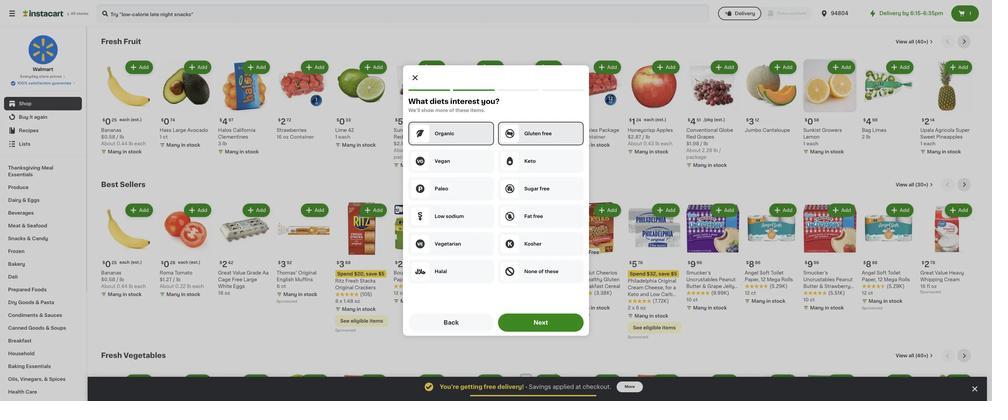 Task type: describe. For each thing, give the bounding box(es) containing it.
beef
[[452, 271, 464, 276]]

low sodium
[[435, 214, 464, 219]]

25 for $ 0 25 each (est.)
[[112, 118, 117, 122]]

$ 1 24
[[629, 118, 641, 126]]

/pkg for $ 4 51
[[704, 118, 713, 122]]

2.43
[[468, 148, 478, 153]]

snacks & candy link
[[4, 233, 82, 245]]

$ 4 97
[[220, 118, 234, 126]]

2 inside bag limes 2 lb
[[862, 135, 865, 139]]

each (est.) for $ 0 25
[[119, 261, 142, 265]]

3 for honey nut cheerios heart healthy gluten free breakfast cereal
[[573, 261, 579, 269]]

each inside upala agricola super sweet pineapples 1 each
[[924, 141, 936, 146]]

sandwich for strawberry
[[815, 291, 838, 296]]

$ 0 25 each (est.)
[[102, 118, 142, 126]]

grape
[[708, 285, 722, 289]]

baking essentials link
[[4, 361, 82, 373]]

and
[[640, 293, 649, 297]]

4 for $ 4 51
[[690, 118, 696, 126]]

harvest
[[404, 128, 423, 133]]

fresh for fresh vegetables
[[101, 353, 122, 360]]

free inside great value grade aa cage free large white eggs 18 oz
[[232, 278, 243, 283]]

$ 3 68
[[571, 261, 585, 269]]

2 inside premium california lemons 2 lb bag
[[511, 141, 514, 146]]

$ inside $ 5 beef chuck, ground, 80%/20% 16 oz
[[454, 261, 456, 265]]

$ inside $ 4 81
[[454, 118, 456, 122]]

$ inside $ 3 68
[[571, 261, 573, 265]]

oz right 1.48
[[355, 299, 360, 304]]

2 left the 72
[[281, 118, 286, 126]]

1 inside upala agricola super sweet pineapples 1 each
[[921, 141, 923, 146]]

x for 5
[[632, 306, 635, 311]]

healthy
[[584, 278, 603, 283]]

delivery button
[[718, 7, 761, 20]]

2 $ 8 86 from the left
[[863, 261, 878, 269]]

each inside $ 0 25 each (est.)
[[119, 118, 130, 122]]

bag inside bag limes 2 lb
[[862, 128, 871, 133]]

0 vertical spatial free
[[589, 251, 599, 255]]

white
[[218, 285, 232, 289]]

x for 3
[[340, 299, 342, 304]]

42 inside lime 42 1 each
[[348, 128, 354, 133]]

$4.81 per package (estimated) element
[[452, 115, 505, 127]]

(30+)
[[916, 183, 929, 187]]

honey
[[569, 271, 585, 276]]

sponsored badge image for $ 2 78
[[921, 291, 941, 295]]

great for $ 5 63
[[511, 271, 524, 276]]

heart
[[569, 278, 583, 283]]

1 item carousel region from the top
[[101, 35, 974, 173]]

apples
[[657, 128, 673, 133]]

grapes inside green seedless grapes bag $1.98 / lb about 2.43 lb / package
[[452, 135, 470, 139]]

cage
[[218, 278, 231, 283]]

& inside smucker's uncrustables peanut butter & grape jelly sandwich
[[703, 285, 706, 289]]

fresh vegetables
[[101, 353, 166, 360]]

/pkg (est.) for $ 4 81
[[470, 118, 491, 122]]

0 vertical spatial eggs
[[27, 198, 40, 203]]

2 angel soft toilet paper, 12 mega rolls from the left
[[862, 271, 910, 283]]

oz inside great value purified drinking water 40 x 16.9 fl oz
[[538, 285, 544, 289]]

condiments
[[8, 313, 38, 318]]

$0.25 each (estimated) element for 4
[[101, 115, 154, 127]]

frozen link
[[4, 245, 82, 258]]

$1.24 each (estimated) element
[[628, 115, 681, 127]]

10 ct for smucker's uncrustables peanut butter & grape jelly sandwich
[[686, 298, 698, 303]]

bananas $0.58 / lb about 0.44 lb each for 4
[[101, 128, 146, 146]]

none
[[524, 270, 538, 274]]

$5.23 per package (estimated) element
[[394, 115, 447, 127]]

2 angel from the left
[[862, 271, 876, 276]]

eggs inside great value grade aa cage free large white eggs 18 oz
[[233, 285, 245, 289]]

original inside ritz fresh stacks original crackers
[[335, 286, 354, 291]]

51
[[697, 118, 701, 122]]

value for $ 5 63
[[525, 271, 538, 276]]

gluten inside 'honey nut cheerios heart healthy gluten free breakfast cereal'
[[604, 278, 620, 283]]

(7.72k)
[[653, 299, 669, 304]]

about inside honeycrisp apples $2.87 / lb about 0.43 lb each
[[628, 141, 642, 146]]

strawberry
[[825, 285, 851, 289]]

original for cheese,
[[658, 279, 676, 284]]

2 (5.29k) from the left
[[887, 285, 905, 289]]

great value purified drinking water 40 x 16.9 fl oz
[[511, 271, 558, 289]]

recipes link
[[4, 124, 82, 138]]

/ right 2.28 on the right top of the page
[[719, 148, 721, 153]]

cream inside great value heavy whipping cream 16 fl oz
[[944, 278, 960, 283]]

lime
[[335, 128, 347, 133]]

package for $ 4 81
[[452, 155, 473, 160]]

great for $ 2 42
[[218, 271, 232, 276]]

$ 4 81
[[454, 118, 467, 126]]

shop link
[[4, 97, 82, 111]]

best
[[101, 181, 118, 188]]

vinegars,
[[20, 378, 43, 382]]

$5 for 5
[[671, 272, 677, 277]]

10 for smucker's uncrustables peanut butter & strawberry jam sandwich
[[804, 298, 809, 303]]

seafood
[[27, 224, 47, 229]]

4 for $ 4 98
[[866, 118, 872, 126]]

1 vertical spatial of
[[539, 270, 544, 274]]

$ inside $ 2 14
[[922, 118, 925, 122]]

view for 4
[[896, 39, 908, 44]]

oz inside $ 5 beef chuck, ground, 80%/20% 16 oz
[[459, 285, 464, 289]]

delivery for delivery
[[735, 11, 755, 16]]

getting
[[460, 385, 483, 390]]

42 inside $ 2 42
[[228, 261, 233, 265]]

package for $ 4 51
[[686, 155, 707, 160]]

globe
[[719, 128, 733, 133]]

service type group
[[718, 7, 812, 20]]

0 for $ 0 28
[[164, 261, 169, 269]]

you?
[[481, 98, 500, 105]]

save for 5
[[659, 272, 670, 277]]

thanksgiving meal essentials
[[8, 166, 53, 177]]

red inside sun harvest seedless red grapes $2.18 / lb about 2.4 lb / package
[[394, 135, 403, 139]]

bag inside green seedless grapes bag $1.98 / lb about 2.43 lb / package
[[471, 135, 480, 139]]

ct inside hass large avocado 1 ct
[[163, 135, 168, 139]]

walmart
[[33, 67, 53, 72]]

everyday
[[20, 75, 38, 79]]

oz inside strawberries 16 oz container
[[283, 135, 289, 139]]

grapes inside conventional globe red grapes $1.98 / lb about 2.28 lb / package
[[697, 135, 714, 139]]

$ 5 beef chuck, ground, 80%/20% 16 oz
[[452, 261, 501, 289]]

2 left 14 at the right
[[925, 118, 930, 126]]

$ inside $ 0 33
[[337, 118, 339, 122]]

$ 3 88
[[337, 261, 351, 269]]

& inside dry goods & pasta "link"
[[35, 301, 39, 305]]

$ inside $ 3 88
[[337, 261, 339, 265]]

/ up 2.28 on the right top of the page
[[701, 141, 703, 146]]

$ inside $ 5 76
[[629, 261, 632, 265]]

$ inside the $ 5
[[395, 118, 398, 122]]

best sellers
[[101, 181, 146, 188]]

free inside 'honey nut cheerios heart healthy gluten free breakfast cereal'
[[569, 285, 580, 289]]

about inside green seedless grapes bag $1.98 / lb about 2.43 lb / package
[[452, 148, 467, 153]]

each inside honeycrisp apples $2.87 / lb about 0.43 lb each
[[661, 141, 673, 146]]

/ inside honeycrisp apples $2.87 / lb about 0.43 lb each
[[643, 135, 645, 139]]

spend $32, save $5
[[630, 272, 677, 277]]

green
[[452, 128, 467, 133]]

$ inside $ 4 98
[[863, 118, 866, 122]]

72
[[287, 118, 291, 122]]

2 paper, from the left
[[862, 278, 877, 283]]

add your shopping preferences element
[[403, 65, 589, 336]]

keto inside add your shopping preferences element
[[524, 159, 536, 164]]

80%/20%
[[452, 278, 475, 283]]

1 angel from the left
[[745, 271, 759, 276]]

$ inside $ 5 34
[[571, 118, 573, 122]]

5 for $ 5 63
[[515, 261, 520, 269]]

2 mega from the left
[[884, 278, 897, 283]]

18 inside great value grade aa cage free large white eggs 18 oz
[[218, 291, 223, 296]]

lemon
[[804, 135, 820, 139]]

$ 2 14
[[922, 118, 935, 126]]

9 for smucker's uncrustables peanut butter & strawberry jam sandwich
[[808, 261, 813, 269]]

whipping
[[921, 278, 943, 283]]

these inside the what diets interest you? we'll show more of these items.
[[455, 108, 469, 113]]

3 for spend $20, save $5
[[339, 261, 345, 269]]

package inside sun harvest seedless red grapes $2.18 / lb about 2.4 lb / package
[[394, 155, 414, 160]]

see eligible items button for 5
[[628, 323, 681, 334]]

pineapples
[[937, 135, 963, 139]]

butter for smucker's uncrustables peanut butter & grape jelly sandwich
[[686, 285, 701, 289]]

12 inside raspberries package 12 oz container
[[569, 135, 574, 139]]

goods for dry
[[18, 301, 34, 305]]

grade
[[247, 271, 261, 276]]

clementines
[[218, 135, 248, 139]]

x inside great value purified drinking water 40 x 16.9 fl oz
[[519, 285, 521, 289]]

view all (40+) for fruit
[[896, 39, 929, 44]]

1 vertical spatial these
[[545, 270, 559, 274]]

about inside the roma tomato $1.27 / lb about 0.22 lb each
[[160, 285, 174, 289]]

1 rolls from the left
[[782, 278, 793, 283]]

0.44 for 4
[[117, 141, 128, 146]]

/ up 2.43
[[466, 141, 468, 146]]

pasta
[[41, 301, 54, 305]]

jumbo
[[745, 128, 762, 133]]

16 inside strawberries 16 oz container
[[277, 135, 282, 139]]

delivery for delivery by 6:15-6:35pm
[[880, 11, 901, 16]]

treatment tracker modal dialog
[[88, 378, 987, 402]]

fl inside great value purified drinking water 40 x 16.9 fl oz
[[534, 285, 537, 289]]

4 for $ 4 97
[[222, 118, 228, 126]]

ground,
[[482, 271, 501, 276]]

product group containing 1
[[628, 59, 681, 157]]

sugar
[[524, 187, 539, 191]]

honeycrisp
[[628, 128, 655, 133]]

more
[[625, 386, 635, 389]]

$20,
[[354, 272, 365, 277]]

what diets interest you? we'll show more of these items.
[[409, 98, 500, 113]]

1 86 from the left
[[755, 261, 761, 265]]

fresh inside ritz fresh stacks original crackers
[[346, 279, 359, 284]]

cantaloupe
[[763, 128, 790, 133]]

all for 8
[[909, 183, 914, 187]]

0 for $ 0 25
[[105, 261, 111, 269]]

(est.) inside $5.23 per package (estimated) element
[[422, 118, 433, 122]]

all stores
[[71, 12, 89, 16]]

fresh fruit
[[101, 38, 141, 45]]

1 inside hass large avocado 1 ct
[[160, 135, 162, 139]]

roma tomato $1.27 / lb about 0.22 lb each
[[160, 271, 204, 289]]

/pkg (est.) inside $5.23 per package (estimated) element
[[412, 118, 433, 122]]

smucker's uncrustables peanut butter & strawberry jam sandwich
[[804, 271, 853, 296]]

/ right 2.43
[[485, 148, 487, 153]]

vegetables
[[124, 353, 166, 360]]

5 for $ 5 34
[[573, 118, 579, 126]]

eligible for 3
[[351, 319, 369, 324]]

(3.38k)
[[594, 291, 612, 296]]

view all (40+) for vegetables
[[896, 354, 929, 359]]

$ 9 96 for smucker's uncrustables peanut butter & grape jelly sandwich
[[688, 261, 702, 269]]

buy
[[19, 115, 28, 120]]

2 item carousel region from the top
[[101, 178, 974, 344]]

sponsored badge image for $ 3 92
[[277, 300, 297, 304]]

main content containing 0
[[88, 27, 987, 402]]

25 for $ 0 25
[[112, 261, 117, 265]]

sunkist growers lemon 1 each
[[804, 128, 842, 146]]

oz inside raspberries package 12 oz container
[[576, 135, 581, 139]]

oz inside great value heavy whipping cream 16 fl oz
[[931, 285, 937, 289]]

spend for 3
[[337, 272, 353, 277]]

$ inside $ 22 18
[[395, 261, 398, 265]]

each inside the roma tomato $1.27 / lb about 0.22 lb each
[[192, 285, 204, 289]]

meat
[[8, 224, 21, 229]]

more
[[435, 108, 448, 113]]

2 left 78
[[925, 261, 930, 269]]

0.43
[[644, 141, 654, 146]]

1 vertical spatial essentials
[[26, 365, 51, 369]]

1.48
[[344, 299, 353, 304]]

$ inside $ 5 63
[[512, 261, 515, 265]]

low inside add your shopping preferences element
[[435, 214, 445, 219]]

5 for $ 5 beef chuck, ground, 80%/20% 16 oz
[[456, 261, 462, 269]]

1 soft from the left
[[760, 271, 770, 276]]

$ inside '$ 4 51'
[[688, 118, 690, 122]]

about inside sun harvest seedless red grapes $2.18 / lb about 2.4 lb / package
[[394, 148, 408, 153]]

2 12 ct from the left
[[745, 291, 756, 296]]

18 inside $ 22 18
[[409, 261, 413, 265]]

$ 2 72
[[278, 118, 291, 126]]

seedless inside green seedless grapes bag $1.98 / lb about 2.43 lb / package
[[468, 128, 490, 133]]

16.9
[[523, 285, 532, 289]]

97
[[228, 118, 234, 122]]

items for 5
[[662, 326, 676, 331]]

roma
[[160, 271, 173, 276]]

$ inside $ 0 25
[[102, 261, 105, 265]]

see for 5
[[633, 326, 642, 331]]

free inside treatment tracker modal dialog
[[484, 385, 496, 390]]

88
[[345, 261, 351, 265]]

gluten-
[[570, 251, 589, 255]]

5 for $ 5 76
[[632, 261, 637, 269]]

all
[[71, 12, 76, 16]]

sandwich for grape
[[686, 291, 710, 296]]

lb inside halos california clementines 3 lb
[[222, 141, 227, 146]]

seedless inside sun harvest seedless red grapes $2.18 / lb about 2.4 lb / package
[[424, 128, 446, 133]]

& inside the smucker's uncrustables peanut butter & strawberry jam sandwich
[[820, 285, 823, 289]]

4 for $ 4 81
[[456, 118, 462, 126]]

lifestyle
[[628, 299, 648, 304]]

2 toilet from the left
[[888, 271, 901, 276]]

1 angel soft toilet paper, 12 mega rolls from the left
[[745, 271, 793, 283]]

(7.53k)
[[419, 285, 436, 289]]

of inside the what diets interest you? we'll show more of these items.
[[449, 108, 454, 113]]

$0.25 each (estimated) element for 2
[[101, 258, 154, 270]]

each inside lime 42 1 each
[[338, 135, 350, 139]]

/pkg (est.) for $ 4 51
[[704, 118, 725, 122]]



Task type: vqa. For each thing, say whether or not it's contained in the screenshot.
2nd "view" from the top of the page
yes



Task type: locate. For each thing, give the bounding box(es) containing it.
2 (40+) from the top
[[916, 354, 929, 359]]

free right the cage
[[232, 278, 243, 283]]

$ inside $ 0 25 each (est.)
[[102, 118, 105, 122]]

item carousel region containing fresh vegetables
[[101, 350, 974, 402]]

2 peanut from the left
[[719, 278, 736, 283]]

(est.) down "show"
[[422, 118, 433, 122]]

2 up the cage
[[222, 261, 227, 269]]

smucker's inside the smucker's uncrustables peanut butter & strawberry jam sandwich
[[804, 271, 828, 276]]

essentials up oils, vinegars, & spices
[[26, 365, 51, 369]]

$ inside $ 0 28
[[161, 261, 164, 265]]

each inside sunkist growers lemon 1 each
[[807, 141, 819, 146]]

3 up thomas'
[[281, 261, 286, 269]]

low inside philadelphia original cream cheese, for a keto and low carb lifestyle
[[650, 293, 660, 297]]

1 save from the left
[[659, 272, 670, 277]]

None search field
[[96, 4, 709, 23]]

/ right $1.27
[[173, 278, 175, 283]]

1 paper, from the left
[[745, 278, 760, 283]]

/pkg inside $4.81 per package (estimated) element
[[470, 118, 479, 122]]

0 horizontal spatial toilet
[[771, 271, 784, 276]]

9 for smucker's uncrustables peanut butter & grape jelly sandwich
[[690, 261, 696, 269]]

2 horizontal spatial great
[[921, 271, 934, 276]]

about down $ 0 25
[[101, 285, 116, 289]]

0 vertical spatial eligible
[[351, 319, 369, 324]]

back button
[[409, 314, 494, 332]]

great inside great value heavy whipping cream 16 fl oz
[[921, 271, 934, 276]]

5 for $ 5
[[398, 118, 403, 126]]

0 vertical spatial bananas
[[101, 128, 121, 133]]

3 package from the left
[[686, 155, 707, 160]]

1 vertical spatial gluten
[[604, 278, 620, 283]]

2 $1.98 from the left
[[686, 141, 699, 146]]

great inside great value purified drinking water 40 x 16.9 fl oz
[[511, 271, 524, 276]]

$1.98 down green
[[452, 141, 465, 146]]

package down 2.43
[[452, 155, 473, 160]]

1 california from the left
[[233, 128, 256, 133]]

produce link
[[4, 181, 82, 194]]

98
[[872, 118, 878, 122]]

1 $ 8 86 from the left
[[746, 261, 761, 269]]

(est.) inside $1.24 each (estimated) element
[[655, 118, 666, 122]]

1 horizontal spatial eligible
[[643, 326, 661, 331]]

0 vertical spatial 18
[[409, 261, 413, 265]]

1 smucker's from the left
[[804, 271, 828, 276]]

breakfast inside 'honey nut cheerios heart healthy gluten free breakfast cereal'
[[581, 285, 604, 289]]

each (est.) inside $0.25 each (estimated) element
[[119, 261, 142, 265]]

water
[[532, 278, 546, 283]]

4 left 81
[[456, 118, 462, 126]]

1 red from the left
[[394, 135, 403, 139]]

goods down condiments & sauces
[[28, 326, 45, 331]]

1 vertical spatial 18
[[218, 291, 223, 296]]

/pkg (est.) inside $4.81 per package (estimated) element
[[470, 118, 491, 122]]

0 horizontal spatial 9
[[690, 261, 696, 269]]

96 for smucker's uncrustables peanut butter & grape jelly sandwich
[[697, 261, 702, 265]]

checkout.
[[583, 385, 611, 390]]

items for 3
[[370, 319, 383, 324]]

1 12 ct from the left
[[394, 291, 405, 296]]

dry
[[8, 301, 17, 305]]

0 horizontal spatial rolls
[[782, 278, 793, 283]]

agricola
[[935, 128, 955, 133]]

$ 3 92 up premium
[[512, 118, 526, 126]]

low left sodium
[[435, 214, 445, 219]]

2 vertical spatial view
[[896, 354, 908, 359]]

1 $ 9 96 from the left
[[805, 261, 819, 269]]

3 grapes from the left
[[697, 135, 714, 139]]

0 horizontal spatial save
[[366, 272, 377, 277]]

(est.) for $ 4 81
[[480, 118, 491, 122]]

jelly
[[723, 285, 735, 289]]

free down heart at the right
[[569, 285, 580, 289]]

$0.58 for 4
[[101, 135, 115, 139]]

drinking
[[511, 278, 531, 283]]

1 horizontal spatial rolls
[[899, 278, 910, 283]]

grapes down conventional
[[697, 135, 714, 139]]

bananas $0.58 / lb about 0.44 lb each
[[101, 128, 146, 146], [101, 271, 146, 289]]

great for $ 2 78
[[921, 271, 934, 276]]

essentials down thanksgiving
[[8, 173, 33, 177]]

1 (5.29k) from the left
[[770, 285, 788, 289]]

grapes down green
[[452, 135, 470, 139]]

16 inside $ 5 beef chuck, ground, 80%/20% 16 oz
[[452, 285, 458, 289]]

ritz
[[335, 279, 344, 284]]

$5 left bounty
[[378, 272, 385, 277]]

3 4 from the left
[[690, 118, 696, 126]]

conventional globe red grapes $1.98 / lb about 2.28 lb / package
[[686, 128, 733, 160]]

california for halos california clementines 3 lb
[[233, 128, 256, 133]]

2 $ 9 96 from the left
[[688, 261, 702, 269]]

1 bananas from the top
[[101, 128, 121, 133]]

each (est.) inside $1.24 each (estimated) element
[[644, 118, 666, 122]]

$ 2 42
[[220, 261, 233, 269]]

each
[[119, 118, 130, 122], [644, 118, 654, 122], [338, 135, 350, 139], [134, 141, 146, 146], [661, 141, 673, 146], [807, 141, 819, 146], [924, 141, 936, 146], [119, 261, 130, 265], [178, 261, 188, 265], [134, 285, 146, 289], [192, 285, 204, 289]]

0 horizontal spatial keto
[[524, 159, 536, 164]]

0 horizontal spatial these
[[455, 108, 469, 113]]

0 horizontal spatial soft
[[760, 271, 770, 276]]

1 10 from the left
[[804, 298, 809, 303]]

100%
[[17, 82, 27, 85]]

2 96 from the left
[[697, 261, 702, 265]]

2 /pkg (est.) from the left
[[412, 118, 433, 122]]

peanut for grape
[[719, 278, 736, 283]]

limes
[[873, 128, 887, 133]]

1 inside sunkist growers lemon 1 each
[[804, 141, 806, 146]]

(40+)
[[916, 39, 929, 44], [916, 354, 929, 359]]

see eligible items button
[[335, 316, 388, 327], [628, 323, 681, 334]]

0 vertical spatial original
[[298, 271, 317, 276]]

1 vertical spatial item carousel region
[[101, 178, 974, 344]]

item carousel region
[[101, 35, 974, 173], [101, 178, 974, 344], [101, 350, 974, 402]]

health care link
[[4, 386, 82, 399]]

smucker's
[[804, 271, 828, 276], [686, 271, 711, 276]]

each (est.) up apples
[[644, 118, 666, 122]]

& inside snacks & candy link
[[27, 237, 31, 241]]

$ 3 12
[[746, 118, 759, 126]]

about left 2.43
[[452, 148, 467, 153]]

(40+) for fruit
[[916, 39, 929, 44]]

main content
[[88, 27, 987, 402]]

1 horizontal spatial see eligible items button
[[628, 323, 681, 334]]

1 horizontal spatial /pkg (est.)
[[470, 118, 491, 122]]

value inside great value heavy whipping cream 16 fl oz
[[935, 271, 948, 276]]

bananas down $ 0 25
[[101, 271, 121, 276]]

care
[[25, 390, 37, 395]]

peanut inside smucker's uncrustables peanut butter & grape jelly sandwich
[[719, 278, 736, 283]]

instacart logo image
[[23, 9, 63, 18]]

philadelphia original cream cheese, for a keto and low carb lifestyle
[[628, 279, 676, 304]]

68
[[579, 261, 585, 265]]

/pkg inside $5.23 per package (estimated) element
[[412, 118, 421, 122]]

original inside thomas' original english muffins 6 ct
[[298, 271, 317, 276]]

we'll
[[409, 108, 420, 113]]

(5.51k)
[[829, 291, 845, 296]]

2 $5 from the left
[[378, 272, 385, 277]]

18 down white
[[218, 291, 223, 296]]

seedless down $4.81 per package (estimated) element
[[468, 128, 490, 133]]

gluten up bag
[[524, 131, 541, 136]]

1 $1.98 from the left
[[452, 141, 465, 146]]

oz inside great value grade aa cage free large white eggs 18 oz
[[225, 291, 230, 296]]

seedless
[[468, 128, 490, 133], [424, 128, 446, 133]]

$0.58 for 2
[[101, 278, 115, 283]]

about down $ 0 25 each (est.)
[[101, 141, 116, 146]]

original up for
[[658, 279, 676, 284]]

sponsored badge image for $ 8 86
[[862, 307, 882, 311]]

all for 4
[[909, 39, 914, 44]]

2 save from the left
[[366, 272, 377, 277]]

2 86 from the left
[[872, 261, 878, 265]]

0.44 down $ 0 25 each (est.)
[[117, 141, 128, 146]]

meal
[[42, 166, 53, 171]]

$5 for 3
[[378, 272, 385, 277]]

california
[[233, 128, 256, 133], [533, 128, 556, 133]]

oz down lifestyle
[[640, 306, 646, 311]]

1 $0.25 each (estimated) element from the top
[[101, 115, 154, 127]]

keto down bag
[[524, 159, 536, 164]]

see eligible items down the 2 x 8 oz
[[633, 326, 676, 331]]

see eligible items for 5
[[633, 326, 676, 331]]

free for fat free
[[533, 214, 543, 219]]

see eligible items for 3
[[340, 319, 383, 324]]

2 view from the top
[[896, 183, 908, 187]]

2 value from the left
[[525, 271, 538, 276]]

gluten inside add your shopping preferences element
[[524, 131, 541, 136]]

0 horizontal spatial great
[[218, 271, 232, 276]]

2 $0.58 from the top
[[101, 278, 115, 283]]

0 horizontal spatial $ 8 86
[[746, 261, 761, 269]]

butter inside the smucker's uncrustables peanut butter & strawberry jam sandwich
[[804, 285, 818, 289]]

2 sandwich from the left
[[686, 291, 710, 296]]

2 down lifestyle
[[628, 306, 631, 311]]

value up water
[[525, 271, 538, 276]]

1 value from the left
[[233, 271, 246, 276]]

2 great from the left
[[511, 271, 524, 276]]

oz down strawberries
[[283, 135, 289, 139]]

(est.) for $ 0 28
[[189, 261, 200, 265]]

0 vertical spatial bag
[[862, 128, 871, 133]]

42 up the cage
[[228, 261, 233, 265]]

2 bananas from the top
[[101, 271, 121, 276]]

$ 3 92 for premium california lemons
[[512, 118, 526, 126]]

0 for $ 0 74
[[164, 118, 169, 126]]

0 vertical spatial cream
[[944, 278, 960, 283]]

1 view all (40+) button from the top
[[893, 35, 936, 49]]

product group
[[101, 59, 154, 157], [160, 59, 213, 150], [218, 59, 271, 157], [277, 59, 330, 140], [335, 59, 388, 150], [394, 59, 447, 170], [452, 59, 505, 170], [511, 59, 564, 147], [569, 59, 623, 150], [628, 59, 681, 157], [686, 59, 740, 170], [745, 59, 798, 134], [804, 59, 857, 157], [862, 59, 915, 140], [921, 59, 974, 157], [101, 202, 154, 300], [160, 202, 213, 300], [218, 202, 271, 297], [277, 202, 330, 306], [335, 202, 388, 335], [394, 202, 447, 307], [452, 202, 505, 300], [511, 202, 564, 290], [569, 202, 623, 319], [628, 202, 681, 342], [686, 202, 740, 313], [745, 202, 798, 307], [804, 202, 857, 313], [862, 202, 915, 313], [921, 202, 974, 296], [101, 374, 154, 402], [160, 374, 213, 402], [218, 374, 271, 402], [277, 374, 330, 402], [335, 374, 388, 402], [394, 374, 447, 402], [452, 374, 505, 402], [511, 374, 564, 402], [569, 374, 623, 402], [628, 374, 681, 402], [686, 374, 740, 402], [745, 374, 798, 402], [804, 374, 857, 402], [862, 374, 915, 402], [921, 374, 974, 402]]

green seedless grapes bag $1.98 / lb about 2.43 lb / package
[[452, 128, 490, 160]]

halal
[[435, 270, 447, 274]]

value for $ 2 78
[[935, 271, 948, 276]]

fl inside great value heavy whipping cream 16 fl oz
[[927, 285, 930, 289]]

1 4 from the left
[[456, 118, 462, 126]]

delivery!
[[498, 385, 524, 390]]

/ down $ 0 25
[[116, 278, 118, 283]]

chuck,
[[465, 271, 481, 276]]

2 seedless from the left
[[424, 128, 446, 133]]

10 ct for smucker's uncrustables peanut butter & strawberry jam sandwich
[[804, 298, 815, 303]]

12 ct right the (9.99k)
[[745, 291, 756, 296]]

0 vertical spatial view all (40+) button
[[893, 35, 936, 49]]

uncrustables inside smucker's uncrustables peanut butter & grape jelly sandwich
[[686, 278, 718, 283]]

1 horizontal spatial $1.98
[[686, 141, 699, 146]]

0 vertical spatial 92
[[521, 118, 526, 122]]

96 up smucker's uncrustables peanut butter & grape jelly sandwich
[[697, 261, 702, 265]]

0 for $ 0 58
[[808, 118, 813, 126]]

1 horizontal spatial 42
[[348, 128, 354, 133]]

sunkist
[[804, 128, 821, 133]]

1 view from the top
[[896, 39, 908, 44]]

each (est.) right $ 0 25
[[119, 261, 142, 265]]

/ right 2.4
[[424, 148, 426, 153]]

2 10 ct from the left
[[686, 298, 698, 303]]

smucker's for smucker's uncrustables peanut butter & strawberry jam sandwich
[[804, 271, 828, 276]]

3 for thomas' original english muffins
[[281, 261, 286, 269]]

& right dairy
[[22, 198, 26, 203]]

16 down the 80%/20%
[[452, 285, 458, 289]]

1 horizontal spatial see eligible items
[[633, 326, 676, 331]]

0 vertical spatial view all (40+)
[[896, 39, 929, 44]]

essentials inside the thanksgiving meal essentials
[[8, 173, 33, 177]]

1 horizontal spatial 10
[[804, 298, 809, 303]]

1 butter from the left
[[804, 285, 818, 289]]

sponsored badge image
[[921, 291, 941, 295], [277, 300, 297, 304], [862, 307, 882, 311], [569, 314, 590, 318], [335, 329, 356, 333], [628, 336, 648, 340]]

92 for thomas' original english muffins
[[287, 261, 292, 265]]

3 great from the left
[[921, 271, 934, 276]]

1 mega from the left
[[767, 278, 780, 283]]

canned
[[8, 326, 27, 331]]

0 horizontal spatial value
[[233, 271, 246, 276]]

0 vertical spatial $0.25 each (estimated) element
[[101, 115, 154, 127]]

large inside great value grade aa cage free large white eggs 18 oz
[[244, 278, 257, 283]]

0 horizontal spatial of
[[449, 108, 454, 113]]

76
[[638, 261, 643, 265]]

0 for $ 0 33
[[339, 118, 345, 126]]

0 horizontal spatial uncrustables
[[686, 278, 718, 283]]

0.44 for 2
[[117, 285, 128, 289]]

great
[[218, 271, 232, 276], [511, 271, 524, 276], [921, 271, 934, 276]]

3 item carousel region from the top
[[101, 350, 974, 402]]

2 10 from the left
[[686, 298, 692, 303]]

see eligible items button for 3
[[335, 316, 388, 327]]

1 horizontal spatial of
[[539, 270, 544, 274]]

1 vertical spatial see
[[633, 326, 642, 331]]

paper,
[[745, 278, 760, 283], [862, 278, 877, 283]]

buy it again
[[19, 115, 47, 120]]

snacks & candy
[[8, 237, 48, 241]]

eligible down the 2 x 8 oz
[[643, 326, 661, 331]]

2 smucker's from the left
[[686, 271, 711, 276]]

10 for smucker's uncrustables peanut butter & grape jelly sandwich
[[686, 298, 692, 303]]

1 spend from the left
[[630, 272, 646, 277]]

vegan
[[435, 159, 450, 164]]

about down $1.27
[[160, 285, 174, 289]]

canned goods & soups
[[8, 326, 66, 331]]

0 vertical spatial 42
[[348, 128, 354, 133]]

peanut
[[836, 278, 853, 283], [719, 278, 736, 283]]

2 x 8 oz
[[628, 306, 646, 311]]

goods down prepared foods
[[18, 301, 34, 305]]

1 horizontal spatial low
[[650, 293, 660, 297]]

1 horizontal spatial cream
[[944, 278, 960, 283]]

free
[[589, 251, 599, 255], [232, 278, 243, 283], [569, 285, 580, 289]]

1 horizontal spatial grapes
[[452, 135, 470, 139]]

& inside condiments & sauces link
[[39, 313, 43, 318]]

0 horizontal spatial california
[[233, 128, 256, 133]]

towels
[[409, 278, 425, 283]]

1 $0.58 from the top
[[101, 135, 115, 139]]

/ up 2.4
[[407, 141, 409, 146]]

(est.) for $ 1 24
[[655, 118, 666, 122]]

1 vertical spatial $ 3 92
[[278, 261, 292, 269]]

$ inside $ 1 24
[[629, 118, 632, 122]]

2 red from the left
[[686, 135, 696, 139]]

25 inside $ 0 25
[[112, 261, 117, 265]]

lb inside bag limes 2 lb
[[866, 135, 871, 139]]

cheese,
[[645, 286, 664, 291]]

0 horizontal spatial mega
[[767, 278, 780, 283]]

0 horizontal spatial bag
[[471, 135, 480, 139]]

0 vertical spatial low
[[435, 214, 445, 219]]

3 left 88
[[339, 261, 345, 269]]

96 for smucker's uncrustables peanut butter & strawberry jam sandwich
[[814, 261, 819, 265]]

$ 2 78
[[922, 261, 935, 269]]

1 fl from the left
[[534, 285, 537, 289]]

x right 40
[[519, 285, 521, 289]]

smucker's for smucker's uncrustables peanut butter & grape jelly sandwich
[[686, 271, 711, 276]]

package inside green seedless grapes bag $1.98 / lb about 2.43 lb / package
[[452, 155, 473, 160]]

bananas for 4
[[101, 128, 121, 133]]

california for premium california lemons 2 lb bag
[[533, 128, 556, 133]]

2 view all (40+) from the top
[[896, 354, 929, 359]]

$1.98 for $ 4 51
[[686, 141, 699, 146]]

items down (105)
[[370, 319, 383, 324]]

2 soft from the left
[[877, 271, 887, 276]]

0 vertical spatial all
[[909, 39, 914, 44]]

12 ct right (5.51k)
[[862, 291, 873, 296]]

9 up the smucker's uncrustables peanut butter & strawberry jam sandwich
[[808, 261, 813, 269]]

spend up philadelphia
[[630, 272, 646, 277]]

1 inside lime 42 1 each
[[335, 135, 337, 139]]

package
[[599, 128, 619, 133]]

grapes down harvest
[[405, 135, 422, 139]]

1 bananas $0.58 / lb about 0.44 lb each from the top
[[101, 128, 146, 146]]

breakfast up household at left bottom
[[8, 339, 32, 344]]

0 horizontal spatial 16
[[277, 135, 282, 139]]

& inside dairy & eggs link
[[22, 198, 26, 203]]

1 vertical spatial (40+)
[[916, 354, 929, 359]]

$ 9 96 for smucker's uncrustables peanut butter & strawberry jam sandwich
[[805, 261, 819, 269]]

2 bananas $0.58 / lb about 0.44 lb each from the top
[[101, 271, 146, 289]]

1 horizontal spatial /pkg
[[470, 118, 479, 122]]

1 horizontal spatial angel soft toilet paper, 12 mega rolls
[[862, 271, 910, 283]]

$ inside $ 0 74
[[161, 118, 164, 122]]

these down interest
[[455, 108, 469, 113]]

spend for 5
[[630, 272, 646, 277]]

about inside conventional globe red grapes $1.98 / lb about 2.28 lb / package
[[686, 148, 701, 153]]

large down 74
[[173, 128, 186, 133]]

2 spend from the left
[[337, 272, 353, 277]]

$1.98 for $ 4 81
[[452, 141, 465, 146]]

show
[[421, 108, 434, 113]]

all stores link
[[23, 4, 89, 23]]

store
[[39, 75, 49, 79]]

(est.) inside $4.51 per package (estimated) element
[[714, 118, 725, 122]]

fresh left fruit
[[101, 38, 122, 45]]

cream inside philadelphia original cream cheese, for a keto and low carb lifestyle
[[628, 286, 644, 291]]

keto inside philadelphia original cream cheese, for a keto and low carb lifestyle
[[628, 293, 639, 297]]

$ 3 92 for thomas' original english muffins
[[278, 261, 292, 269]]

paper
[[394, 278, 408, 283]]

3 value from the left
[[935, 271, 948, 276]]

you're getting free delivery!
[[440, 385, 524, 390]]

1 /pkg from the left
[[470, 118, 479, 122]]

1 horizontal spatial bag
[[862, 128, 871, 133]]

0 horizontal spatial /pkg
[[412, 118, 421, 122]]

$ 3 92 up thomas'
[[278, 261, 292, 269]]

rolls
[[782, 278, 793, 283], [899, 278, 910, 283]]

$ inside $ 4 97
[[220, 118, 222, 122]]

sodium
[[446, 214, 464, 219]]

0.22
[[175, 285, 186, 289]]

/pkg for $ 4 81
[[470, 118, 479, 122]]

sandwich down grape
[[686, 291, 710, 296]]

each (est.) for $ 1 24
[[644, 118, 666, 122]]

bananas down $ 0 25 each (est.)
[[101, 128, 121, 133]]

/ inside the roma tomato $1.27 / lb about 0.22 lb each
[[173, 278, 175, 283]]

paleo
[[435, 187, 448, 191]]

low down cheese,
[[650, 293, 660, 297]]

oz down the whipping
[[931, 285, 937, 289]]

2 fl from the left
[[927, 285, 930, 289]]

1 horizontal spatial free
[[569, 285, 580, 289]]

2 california from the left
[[533, 128, 556, 133]]

& left strawberry
[[820, 285, 823, 289]]

uncrustables up grape
[[686, 278, 718, 283]]

value inside great value grade aa cage free large white eggs 18 oz
[[233, 271, 246, 276]]

$0.25 each (estimated) element
[[101, 115, 154, 127], [101, 258, 154, 270]]

(est.) up apples
[[655, 118, 666, 122]]

1 25 from the top
[[112, 118, 117, 122]]

3 view from the top
[[896, 354, 908, 359]]

eligible for 5
[[643, 326, 661, 331]]

3 12 ct from the left
[[862, 291, 873, 296]]

free for sugar free
[[540, 187, 550, 191]]

$ inside $ 0 58
[[805, 118, 808, 122]]

1 view all (40+) from the top
[[896, 39, 929, 44]]

1 vertical spatial x
[[340, 299, 342, 304]]

1 9 from the left
[[808, 261, 813, 269]]

1 uncrustables from the left
[[804, 278, 835, 283]]

& inside meat & seafood link
[[22, 224, 26, 229]]

sponsored badge image for $ 3 68
[[569, 314, 590, 318]]

3 /pkg (est.) from the left
[[704, 118, 725, 122]]

$ inside $ 2 72
[[278, 118, 281, 122]]

value for $ 2 42
[[233, 271, 246, 276]]

see eligible items button down the 2 x 8 oz
[[628, 323, 681, 334]]

1 all from the top
[[909, 39, 914, 44]]

0 horizontal spatial see eligible items button
[[335, 316, 388, 327]]

see for 3
[[340, 319, 350, 324]]

0 vertical spatial view
[[896, 39, 908, 44]]

(40+) for vegetables
[[916, 354, 929, 359]]

&
[[22, 198, 26, 203], [22, 224, 26, 229], [27, 237, 31, 241], [820, 285, 823, 289], [703, 285, 706, 289], [35, 301, 39, 305], [39, 313, 43, 318], [46, 326, 50, 331], [44, 378, 48, 382]]

3 inside halos california clementines 3 lb
[[218, 141, 221, 146]]

0 vertical spatial keto
[[524, 159, 536, 164]]

4 4 from the left
[[866, 118, 872, 126]]

3 /pkg from the left
[[704, 118, 713, 122]]

92 for premium california lemons
[[521, 118, 526, 122]]

(est.) up the tomato
[[189, 261, 200, 265]]

save
[[659, 272, 670, 277], [366, 272, 377, 277]]

3 up premium
[[515, 118, 520, 126]]

63
[[521, 261, 526, 265]]

/ down $ 0 25 each (est.)
[[116, 135, 118, 139]]

1 horizontal spatial items
[[662, 326, 676, 331]]

california right premium
[[533, 128, 556, 133]]

1 /pkg (est.) from the left
[[470, 118, 491, 122]]

$1.98 inside green seedless grapes bag $1.98 / lb about 2.43 lb / package
[[452, 141, 465, 146]]

$4.51 per package (estimated) element
[[686, 115, 740, 127]]

2 0.44 from the top
[[117, 285, 128, 289]]

oz down the 80%/20%
[[459, 285, 464, 289]]

great value heavy whipping cream 16 fl oz
[[921, 271, 964, 289]]

save for 3
[[366, 272, 377, 277]]

see eligible items button down 1.48
[[335, 316, 388, 327]]

great up drinking
[[511, 271, 524, 276]]

$0.28 each (estimated) element
[[160, 258, 213, 270]]

peanut for strawberry
[[836, 278, 853, 283]]

1 horizontal spatial $ 8 86
[[863, 261, 878, 269]]

ritz fresh stacks original crackers
[[335, 279, 376, 291]]

8 x 1.48 oz
[[335, 299, 360, 304]]

california inside premium california lemons 2 lb bag
[[533, 128, 556, 133]]

1 horizontal spatial large
[[244, 278, 257, 283]]

0 vertical spatial $0.58
[[101, 135, 115, 139]]

0 horizontal spatial delivery
[[735, 11, 755, 16]]

large inside hass large avocado 1 ct
[[173, 128, 186, 133]]

1 vertical spatial see eligible items
[[633, 326, 676, 331]]

/pkg right 81
[[470, 118, 479, 122]]

2 butter from the left
[[686, 285, 701, 289]]

1 seedless from the left
[[468, 128, 490, 133]]

1 horizontal spatial $ 9 96
[[805, 261, 819, 269]]

42 right "lime"
[[348, 128, 354, 133]]

1 $5 from the left
[[671, 272, 677, 277]]

1 grapes from the left
[[452, 135, 470, 139]]

1 vertical spatial 92
[[287, 261, 292, 265]]

100% satisfaction guarantee
[[17, 82, 71, 85]]

$ inside the $ 2 78
[[922, 261, 925, 265]]

original for muffins
[[298, 271, 317, 276]]

0 horizontal spatial $ 9 96
[[688, 261, 702, 269]]

0 horizontal spatial 92
[[287, 261, 292, 265]]

0 horizontal spatial $5
[[378, 272, 385, 277]]

0 vertical spatial x
[[519, 285, 521, 289]]

92 up thomas'
[[287, 261, 292, 265]]

2 horizontal spatial value
[[935, 271, 948, 276]]

hass
[[160, 128, 172, 133]]

package down 2.28 on the right top of the page
[[686, 155, 707, 160]]

(est.) inside $ 0 25 each (est.)
[[131, 118, 142, 122]]

$ inside $ 2 42
[[220, 261, 222, 265]]

keto up lifestyle
[[628, 293, 639, 297]]

1 vertical spatial fresh
[[346, 279, 359, 284]]

2 $0.25 each (estimated) element from the top
[[101, 258, 154, 270]]

frozen
[[8, 249, 25, 254]]

2 vertical spatial free
[[569, 285, 580, 289]]

3 for jumbo cantaloupe
[[749, 118, 754, 126]]

3 all from the top
[[909, 354, 914, 359]]

uncrustables for strawberry
[[804, 278, 835, 283]]

butter right a
[[686, 285, 701, 289]]

dry goods & pasta link
[[4, 297, 82, 309]]

cheerios
[[596, 271, 618, 276]]

25 inside $ 0 25 each (est.)
[[112, 118, 117, 122]]

view all (40+) button for fresh fruit
[[893, 35, 936, 49]]

peanut inside the smucker's uncrustables peanut butter & strawberry jam sandwich
[[836, 278, 853, 283]]

(est.) for $ 4 51
[[714, 118, 725, 122]]

walmart logo image
[[28, 35, 58, 65]]

/pkg (est.) inside $4.51 per package (estimated) element
[[704, 118, 725, 122]]

1 horizontal spatial package
[[452, 155, 473, 160]]

all inside popup button
[[909, 183, 914, 187]]

1 horizontal spatial (5.29k)
[[887, 285, 905, 289]]

•
[[525, 385, 528, 390]]

1 horizontal spatial uncrustables
[[804, 278, 835, 283]]

/pkg right 51
[[704, 118, 713, 122]]

2 view all (40+) button from the top
[[893, 350, 936, 363]]

1 vertical spatial bag
[[471, 135, 480, 139]]

muffins
[[295, 278, 313, 283]]

save right $32,
[[659, 272, 670, 277]]

view inside popup button
[[896, 183, 908, 187]]

2 down lemons
[[511, 141, 514, 146]]

see eligible items down 1.48
[[340, 319, 383, 324]]

0 horizontal spatial eggs
[[27, 198, 40, 203]]

0 for $ 0 25 each (est.)
[[105, 118, 111, 126]]

1 horizontal spatial spend
[[630, 272, 646, 277]]

(5.29k)
[[770, 285, 788, 289], [887, 285, 905, 289]]

none of these
[[524, 270, 559, 274]]

10 ct down smucker's uncrustables peanut butter & grape jelly sandwich
[[686, 298, 698, 303]]

1 sandwich from the left
[[815, 291, 838, 296]]

fresh for fresh fruit
[[101, 38, 122, 45]]

container
[[290, 135, 314, 139]]

2 9 from the left
[[690, 261, 696, 269]]

for
[[666, 286, 672, 291]]

(est.) up globe
[[714, 118, 725, 122]]

(est.) inside $4.81 per package (estimated) element
[[480, 118, 491, 122]]

$ 0 25
[[102, 261, 117, 269]]

original up muffins
[[298, 271, 317, 276]]

save up stacks
[[366, 272, 377, 277]]

5 inside $ 5 beef chuck, ground, 80%/20% 16 oz
[[456, 261, 462, 269]]

bakery
[[8, 262, 25, 267]]

grapes inside sun harvest seedless red grapes $2.18 / lb about 2.4 lb / package
[[405, 135, 422, 139]]

& left grape
[[703, 285, 706, 289]]

0 horizontal spatial 96
[[697, 261, 702, 265]]

1 0.44 from the top
[[117, 141, 128, 146]]

spend up ritz
[[337, 272, 353, 277]]

& inside canned goods & soups link
[[46, 326, 50, 331]]

diets
[[430, 98, 449, 105]]

1 horizontal spatial 10 ct
[[804, 298, 815, 303]]

bag
[[521, 141, 530, 146]]

2 vertical spatial all
[[909, 354, 914, 359]]

uncrustables inside the smucker's uncrustables peanut butter & strawberry jam sandwich
[[804, 278, 835, 283]]

$32,
[[647, 272, 657, 277]]

0 horizontal spatial free
[[232, 278, 243, 283]]

fl down the whipping
[[927, 285, 930, 289]]

& left spices
[[44, 378, 48, 382]]

free right sugar
[[540, 187, 550, 191]]

1 vertical spatial 42
[[228, 261, 233, 265]]

0 horizontal spatial see
[[340, 319, 350, 324]]

dairy & eggs link
[[4, 194, 82, 207]]

each (est.) up the tomato
[[178, 261, 200, 265]]

each (est.) inside $0.28 each (estimated) element
[[178, 261, 200, 265]]

ct inside thomas' original english muffins 6 ct
[[281, 285, 286, 289]]

1 vertical spatial view all (40+) button
[[893, 350, 936, 363]]

it
[[30, 115, 33, 120]]

view for 8
[[896, 183, 908, 187]]

0 horizontal spatial angel
[[745, 271, 759, 276]]

0 vertical spatial bananas $0.58 / lb about 0.44 lb each
[[101, 128, 146, 146]]

uncrustables for grape
[[686, 278, 718, 283]]

$0.58 down $ 0 25
[[101, 278, 115, 283]]

value up the whipping
[[935, 271, 948, 276]]

product group containing 22
[[394, 202, 447, 307]]

1 horizontal spatial smucker's
[[804, 271, 828, 276]]

(est.) inside $0.28 each (estimated) element
[[189, 261, 200, 265]]

gluten free
[[524, 131, 552, 136]]

sun harvest seedless red grapes $2.18 / lb about 2.4 lb / package
[[394, 128, 446, 160]]

beverages link
[[4, 207, 82, 220]]

1 great from the left
[[218, 271, 232, 276]]

2 horizontal spatial free
[[589, 251, 599, 255]]

(est.) for $ 0 25
[[131, 261, 142, 265]]

2 down $ 4 98
[[862, 135, 865, 139]]

2 25 from the top
[[112, 261, 117, 265]]

1 toilet from the left
[[771, 271, 784, 276]]

6:35pm
[[923, 11, 943, 16]]

0 vertical spatial (40+)
[[916, 39, 929, 44]]

raspberries package 12 oz container
[[569, 128, 619, 139]]

free for gluten free
[[542, 131, 552, 136]]

2 grapes from the left
[[405, 135, 422, 139]]

2 /pkg from the left
[[412, 118, 421, 122]]

0 vertical spatial of
[[449, 108, 454, 113]]

1 vertical spatial low
[[650, 293, 660, 297]]

about down $2.18
[[394, 148, 408, 153]]

deli link
[[4, 271, 82, 284]]

goods inside dry goods & pasta "link"
[[18, 301, 34, 305]]

1 vertical spatial breakfast
[[8, 339, 32, 344]]

view all (40+) button for fresh vegetables
[[893, 350, 936, 363]]

2 rolls from the left
[[899, 278, 910, 283]]

1 peanut from the left
[[836, 278, 853, 283]]

0 horizontal spatial smucker's
[[686, 271, 711, 276]]

2 package from the left
[[394, 155, 414, 160]]

1 package from the left
[[452, 155, 473, 160]]

at
[[576, 385, 581, 390]]

1 vertical spatial view all (40+)
[[896, 354, 929, 359]]

1 vertical spatial $0.58
[[101, 278, 115, 283]]

nut
[[586, 271, 595, 276]]

0 horizontal spatial package
[[394, 155, 414, 160]]

uncrustables up jam
[[804, 278, 835, 283]]

2 all from the top
[[909, 183, 914, 187]]

2 uncrustables from the left
[[686, 278, 718, 283]]



